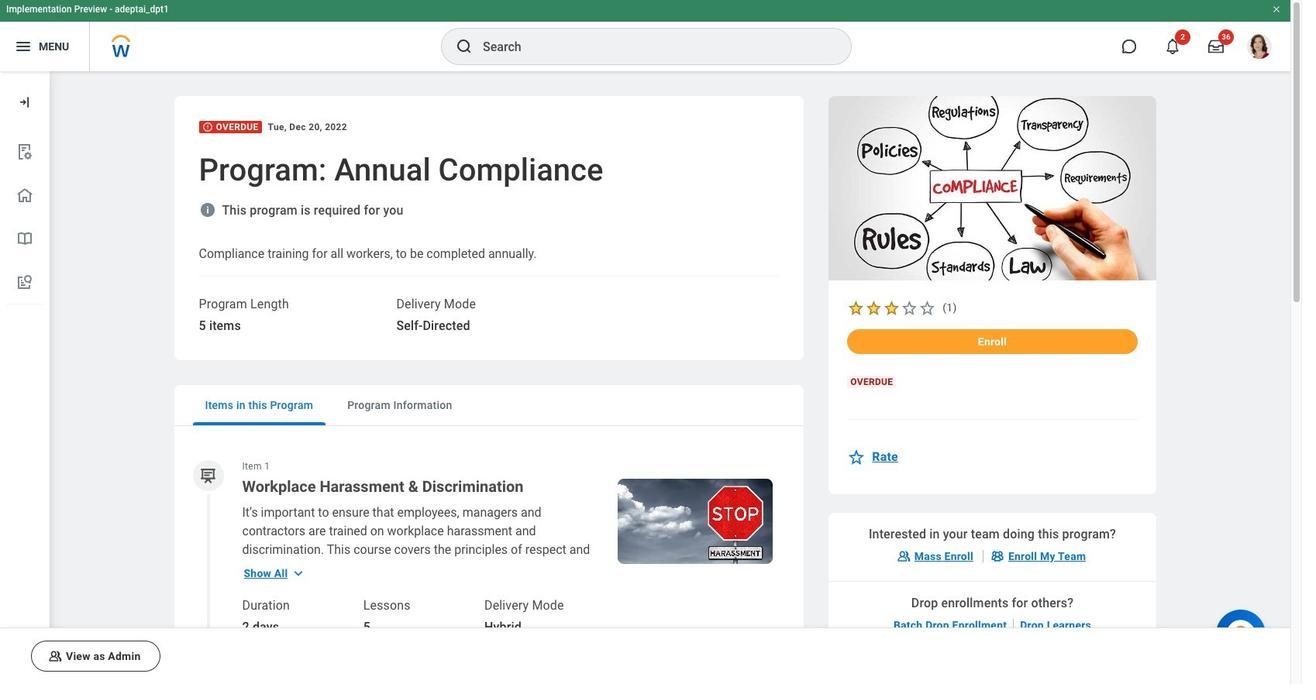 Task type: locate. For each thing, give the bounding box(es) containing it.
media classroom image
[[896, 549, 912, 564], [47, 649, 63, 665]]

info image
[[199, 202, 216, 219]]

book open image
[[16, 230, 34, 248]]

1 star image from the left
[[848, 299, 866, 317]]

justify image
[[14, 37, 33, 56]]

star image
[[848, 299, 866, 317], [866, 299, 883, 317], [883, 299, 901, 317], [901, 299, 919, 317]]

report parameter image
[[16, 143, 34, 161]]

0 horizontal spatial media classroom image
[[47, 649, 63, 665]]

0 vertical spatial star image
[[919, 299, 937, 317]]

1 horizontal spatial media classroom image
[[896, 549, 912, 564]]

tab list
[[174, 385, 804, 426]]

banner
[[0, 0, 1291, 71]]

home image
[[16, 186, 34, 205]]

notifications large image
[[1165, 39, 1181, 54]]

close environment banner image
[[1272, 5, 1282, 14]]

1 vertical spatial media classroom image
[[47, 649, 63, 665]]

0 horizontal spatial star image
[[848, 448, 866, 466]]

2 star image from the left
[[866, 299, 883, 317]]

1 vertical spatial star image
[[848, 448, 866, 466]]

star image
[[919, 299, 937, 317], [848, 448, 866, 466]]

list
[[0, 130, 50, 305]]



Task type: describe. For each thing, give the bounding box(es) containing it.
items in this program list
[[174, 430, 804, 685]]

Search Workday  search field
[[483, 29, 820, 64]]

contact card matrix manager image
[[990, 549, 1006, 564]]

0 vertical spatial media classroom image
[[896, 549, 912, 564]]

search image
[[455, 37, 474, 56]]

inbox large image
[[1209, 39, 1224, 54]]

exclamation circle image
[[202, 122, 213, 133]]

profile logan mcneil image
[[1248, 34, 1272, 62]]

transformation import image
[[17, 95, 33, 110]]

4 star image from the left
[[901, 299, 919, 317]]

3 star image from the left
[[883, 299, 901, 317]]

course image
[[199, 466, 218, 486]]

1 horizontal spatial star image
[[919, 299, 937, 317]]

chevron down small image
[[291, 566, 307, 582]]



Task type: vqa. For each thing, say whether or not it's contained in the screenshot.
Employee's Photo (Logan McNeil)
no



